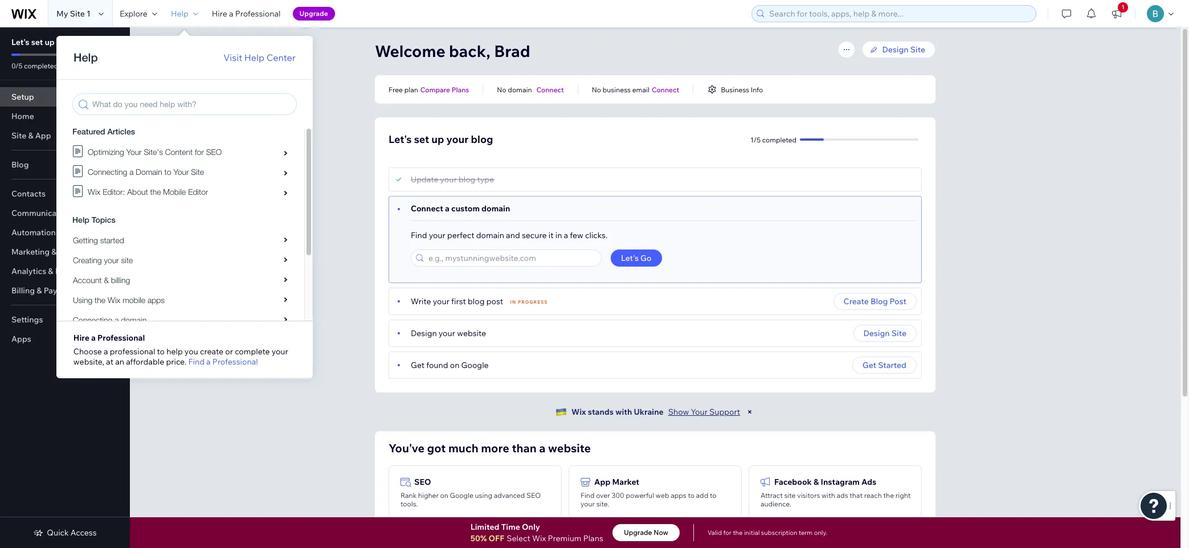 Task type: describe. For each thing, give the bounding box(es) containing it.
facebook & instagram ads
[[774, 477, 876, 487]]

design your website
[[411, 328, 486, 338]]

find for find over 300 powerful web apps to add to your site.
[[581, 491, 594, 500]]

quick access button
[[33, 528, 97, 538]]

create blog post
[[843, 296, 906, 307]]

0 horizontal spatial plans
[[452, 85, 469, 94]]

get started button
[[852, 357, 917, 374]]

apps button
[[0, 329, 130, 349]]

app inside dropdown button
[[35, 130, 51, 141]]

sidebar element
[[0, 27, 130, 548]]

stands
[[588, 407, 614, 417]]

help
[[166, 346, 183, 357]]

contacts button
[[0, 184, 130, 203]]

write your first blog post
[[411, 296, 503, 307]]

get for get started
[[862, 360, 876, 370]]

1 vertical spatial help
[[244, 52, 264, 63]]

in
[[555, 230, 562, 240]]

choose
[[73, 346, 102, 357]]

google for higher
[[450, 491, 473, 500]]

on for higher
[[440, 491, 448, 500]]

professional
[[110, 346, 155, 357]]

1 horizontal spatial to
[[688, 491, 694, 500]]

50%
[[470, 533, 487, 544]]

your
[[691, 407, 708, 417]]

app market
[[594, 477, 639, 487]]

access
[[71, 528, 97, 538]]

0 vertical spatial design site
[[882, 44, 925, 55]]

google ads
[[594, 536, 639, 546]]

contacts
[[11, 189, 46, 199]]

few
[[570, 230, 583, 240]]

1 vertical spatial professional
[[97, 333, 145, 343]]

blog inside popup button
[[11, 160, 29, 170]]

& for billing
[[37, 285, 42, 296]]

settings link
[[0, 310, 130, 329]]

your right "update"
[[440, 174, 457, 185]]

blog inside sidebar element
[[75, 37, 93, 47]]

create
[[200, 346, 223, 357]]

find for find a professional
[[188, 357, 205, 367]]

started
[[878, 360, 906, 370]]

create blog post button
[[833, 293, 917, 310]]

your inside choose a professional to help you create or complete your website, at an affordable price.
[[272, 346, 288, 357]]

quick
[[47, 528, 69, 538]]

professional for hire a professional link
[[235, 9, 281, 19]]

e.g., mystunningwebsite.com field
[[425, 250, 598, 266]]

blog left type
[[459, 174, 475, 185]]

communications button
[[0, 203, 130, 223]]

inbox button
[[749, 525, 922, 548]]

using
[[475, 491, 492, 500]]

communications
[[11, 208, 75, 218]]

you've
[[389, 441, 425, 455]]

that
[[850, 491, 863, 500]]

show
[[668, 407, 689, 417]]

no domain connect
[[497, 85, 564, 94]]

visit help center link
[[223, 51, 296, 64]]

0/5 completed
[[11, 62, 58, 70]]

let's go
[[621, 253, 652, 263]]

progress
[[518, 299, 548, 305]]

initial
[[744, 529, 760, 537]]

a right than
[[539, 441, 546, 455]]

analytics
[[11, 266, 46, 276]]

0 vertical spatial hire
[[212, 9, 227, 19]]

1 horizontal spatial website
[[548, 441, 591, 455]]

1 vertical spatial up
[[431, 133, 444, 146]]

apps
[[11, 334, 31, 344]]

upgrade for upgrade
[[299, 9, 328, 18]]

type
[[477, 174, 494, 185]]

you've got much more than a website
[[389, 441, 591, 455]]

300
[[612, 491, 624, 500]]

my
[[56, 9, 68, 19]]

off
[[489, 533, 504, 544]]

your inside sidebar element
[[56, 37, 74, 47]]

1 horizontal spatial set
[[414, 133, 429, 146]]

blog right first
[[468, 296, 485, 307]]

2 horizontal spatial to
[[710, 491, 716, 500]]

business info
[[721, 85, 763, 94]]

market
[[612, 477, 639, 487]]

inbox
[[774, 536, 796, 546]]

design inside design site button
[[863, 328, 890, 338]]

marketing & seo
[[11, 247, 75, 257]]

right
[[895, 491, 911, 500]]

rank
[[401, 491, 417, 500]]

find for find your perfect domain and secure it in a few clicks.
[[411, 230, 427, 240]]

powerful
[[626, 491, 654, 500]]

a up visit
[[229, 9, 233, 19]]

1 vertical spatial let's
[[389, 133, 412, 146]]

plans inside 'limited time only 50% off select wix premium plans'
[[583, 533, 603, 544]]

no for no domain
[[497, 85, 506, 94]]

design site button
[[853, 325, 917, 342]]

automations link
[[0, 223, 130, 242]]

0/5
[[11, 62, 22, 70]]

you
[[185, 346, 198, 357]]

billing & payments
[[11, 285, 81, 296]]

much
[[448, 441, 478, 455]]

a left custom
[[445, 203, 449, 214]]

0 horizontal spatial connect
[[411, 203, 443, 214]]

a right the "in" at top left
[[564, 230, 568, 240]]

got
[[427, 441, 446, 455]]

& for site
[[28, 130, 33, 141]]

time
[[501, 522, 520, 532]]

create
[[843, 296, 869, 307]]

in
[[510, 299, 516, 305]]

0 vertical spatial domain
[[508, 85, 532, 94]]

0 vertical spatial ads
[[861, 477, 876, 487]]

limited
[[470, 522, 499, 532]]

domain for custom
[[481, 203, 510, 214]]

0 horizontal spatial website
[[457, 328, 486, 338]]

business
[[721, 85, 749, 94]]

site inside button
[[891, 328, 906, 338]]

upgrade button
[[293, 7, 335, 21]]

go
[[640, 253, 652, 263]]

upgrade now
[[624, 528, 668, 537]]

with inside attract site visitors with ads that reach the right audience.
[[822, 491, 835, 500]]

email
[[632, 85, 649, 94]]

professional for the find a professional link
[[212, 357, 258, 367]]

design inside design site link
[[882, 44, 908, 55]]

premium
[[548, 533, 581, 544]]

no for no business email
[[592, 85, 601, 94]]

set inside sidebar element
[[31, 37, 43, 47]]

in progress
[[510, 299, 548, 305]]

price.
[[166, 357, 186, 367]]

business
[[603, 85, 631, 94]]

home
[[11, 111, 34, 121]]

limited time only 50% off select wix premium plans
[[470, 522, 603, 544]]

let's inside button
[[621, 253, 639, 263]]



Task type: locate. For each thing, give the bounding box(es) containing it.
reach
[[864, 491, 882, 500]]

1 vertical spatial google
[[450, 491, 473, 500]]

help right visit
[[244, 52, 264, 63]]

1 horizontal spatial find
[[411, 230, 427, 240]]

& left reports on the left of page
[[48, 266, 53, 276]]

1 vertical spatial upgrade
[[624, 528, 652, 537]]

app
[[35, 130, 51, 141], [594, 477, 610, 487]]

to left help
[[157, 346, 165, 357]]

welcome
[[375, 41, 445, 61]]

your left the site.
[[581, 500, 595, 508]]

wix down only
[[532, 533, 546, 544]]

1 horizontal spatial help
[[244, 52, 264, 63]]

0 horizontal spatial hire
[[73, 333, 89, 343]]

1 horizontal spatial no
[[592, 85, 601, 94]]

found
[[426, 360, 448, 370]]

0 horizontal spatial upgrade
[[299, 9, 328, 18]]

0 horizontal spatial to
[[157, 346, 165, 357]]

1 vertical spatial completed
[[762, 135, 796, 144]]

2 vertical spatial find
[[581, 491, 594, 500]]

your right complete at the left of page
[[272, 346, 288, 357]]

google left using
[[450, 491, 473, 500]]

design site link
[[862, 41, 935, 58]]

only
[[522, 522, 540, 532]]

& right billing
[[37, 285, 42, 296]]

visit
[[223, 52, 242, 63]]

higher
[[418, 491, 439, 500]]

post
[[890, 296, 906, 307]]

0 horizontal spatial hire a professional
[[73, 333, 145, 343]]

domain down brad
[[508, 85, 532, 94]]

& up 'visitors'
[[814, 477, 819, 487]]

term
[[799, 529, 813, 537]]

& for facebook
[[814, 477, 819, 487]]

design down 'write'
[[411, 328, 437, 338]]

design site down the search for tools, apps, help & more... field
[[882, 44, 925, 55]]

for
[[723, 529, 732, 537]]

billing
[[11, 285, 35, 296]]

completed
[[24, 62, 58, 70], [762, 135, 796, 144]]

get
[[411, 360, 424, 370], [862, 360, 876, 370]]

1 vertical spatial blog
[[870, 296, 888, 307]]

connect link for no domain connect
[[536, 84, 564, 95]]

1 vertical spatial find
[[188, 357, 205, 367]]

1 vertical spatial on
[[440, 491, 448, 500]]

free plan compare plans
[[389, 85, 469, 94]]

wix for wix stands with ukraine show your support
[[571, 407, 586, 417]]

1 horizontal spatial completed
[[762, 135, 796, 144]]

1 horizontal spatial ads
[[861, 477, 876, 487]]

2 vertical spatial professional
[[212, 357, 258, 367]]

get for get found on google
[[411, 360, 424, 370]]

welcome back, brad
[[375, 41, 530, 61]]

google
[[461, 360, 489, 370], [450, 491, 473, 500], [594, 536, 622, 546]]

1 inside 1 'button'
[[1121, 3, 1124, 11]]

0 vertical spatial on
[[450, 360, 459, 370]]

1 horizontal spatial connect
[[536, 85, 564, 94]]

blog up contacts
[[11, 160, 29, 170]]

marketing
[[11, 247, 50, 257]]

site & app button
[[0, 126, 130, 145]]

1 connect link from the left
[[536, 84, 564, 95]]

design down create blog post button
[[863, 328, 890, 338]]

the
[[883, 491, 894, 500], [733, 529, 743, 537]]

0 vertical spatial let's
[[11, 37, 29, 47]]

completed right 1/5 at right
[[762, 135, 796, 144]]

2 get from the left
[[862, 360, 876, 370]]

an
[[115, 357, 124, 367]]

hire a professional link
[[205, 0, 287, 27]]

ads up reach
[[861, 477, 876, 487]]

help
[[171, 9, 188, 19], [244, 52, 264, 63]]

app
[[458, 536, 473, 546]]

upgrade inside button
[[299, 9, 328, 18]]

find left perfect
[[411, 230, 427, 240]]

find your perfect domain and secure it in a few clicks.
[[411, 230, 608, 240]]

1 vertical spatial seo
[[414, 477, 431, 487]]

owner
[[431, 536, 456, 546]]

blog inside button
[[870, 296, 888, 307]]

google for found
[[461, 360, 489, 370]]

now
[[654, 528, 668, 537]]

0 vertical spatial upgrade
[[299, 9, 328, 18]]

2 horizontal spatial seo
[[526, 491, 541, 500]]

quick access
[[47, 528, 97, 538]]

domain for perfect
[[476, 230, 504, 240]]

completed for 0/5 completed
[[24, 62, 58, 70]]

wix inside button
[[414, 536, 429, 546]]

& for analytics
[[48, 266, 53, 276]]

your left perfect
[[429, 230, 445, 240]]

wix left the 'owner' in the bottom left of the page
[[414, 536, 429, 546]]

2 no from the left
[[592, 85, 601, 94]]

site inside dropdown button
[[11, 130, 26, 141]]

a left an
[[104, 346, 108, 357]]

let's set up your blog up 0/5 completed
[[11, 37, 93, 47]]

let's inside sidebar element
[[11, 37, 29, 47]]

ads left now on the bottom right of the page
[[624, 536, 639, 546]]

hire right help button at the left
[[212, 9, 227, 19]]

1 vertical spatial set
[[414, 133, 429, 146]]

1 horizontal spatial with
[[822, 491, 835, 500]]

wix for wix owner app
[[414, 536, 429, 546]]

get left found
[[411, 360, 424, 370]]

& inside 'marketing & seo' dropdown button
[[51, 247, 57, 257]]

valid
[[708, 529, 722, 537]]

2 horizontal spatial wix
[[571, 407, 586, 417]]

show your support button
[[668, 407, 740, 417]]

0 vertical spatial hire a professional
[[212, 9, 281, 19]]

design site
[[882, 44, 925, 55], [863, 328, 906, 338]]

ads
[[837, 491, 848, 500]]

set up 0/5 completed
[[31, 37, 43, 47]]

hire
[[212, 9, 227, 19], [73, 333, 89, 343]]

site down home
[[11, 130, 26, 141]]

set
[[31, 37, 43, 47], [414, 133, 429, 146]]

1 no from the left
[[497, 85, 506, 94]]

1 get from the left
[[411, 360, 424, 370]]

hire up "choose"
[[73, 333, 89, 343]]

blog
[[11, 160, 29, 170], [870, 296, 888, 307]]

0 horizontal spatial let's set up your blog
[[11, 37, 93, 47]]

with right stands
[[615, 407, 632, 417]]

get inside get started button
[[862, 360, 876, 370]]

0 horizontal spatial connect link
[[536, 84, 564, 95]]

hire a professional up visit help center link
[[212, 9, 281, 19]]

1 vertical spatial app
[[594, 477, 610, 487]]

up
[[45, 37, 55, 47], [431, 133, 444, 146]]

to left add
[[688, 491, 694, 500]]

app up over
[[594, 477, 610, 487]]

wix
[[571, 407, 586, 417], [532, 533, 546, 544], [414, 536, 429, 546]]

secure
[[522, 230, 547, 240]]

1 horizontal spatial get
[[862, 360, 876, 370]]

seo right advanced
[[526, 491, 541, 500]]

1 horizontal spatial 1
[[1121, 3, 1124, 11]]

blog left post
[[870, 296, 888, 307]]

completed right 0/5
[[24, 62, 58, 70]]

0 vertical spatial google
[[461, 360, 489, 370]]

the inside attract site visitors with ads that reach the right audience.
[[883, 491, 894, 500]]

connect link for no business email connect
[[652, 84, 679, 95]]

ads inside button
[[624, 536, 639, 546]]

design site up get started
[[863, 328, 906, 338]]

find left over
[[581, 491, 594, 500]]

seo up higher
[[414, 477, 431, 487]]

find
[[411, 230, 427, 240], [188, 357, 205, 367], [581, 491, 594, 500]]

upgrade
[[299, 9, 328, 18], [624, 528, 652, 537]]

on right higher
[[440, 491, 448, 500]]

2 horizontal spatial find
[[581, 491, 594, 500]]

with down facebook & instagram ads
[[822, 491, 835, 500]]

google inside rank higher on google using advanced seo tools.
[[450, 491, 473, 500]]

1 vertical spatial plans
[[583, 533, 603, 544]]

0 horizontal spatial wix
[[414, 536, 429, 546]]

on inside rank higher on google using advanced seo tools.
[[440, 491, 448, 500]]

domain left and
[[476, 230, 504, 240]]

0 horizontal spatial help
[[171, 9, 188, 19]]

0 horizontal spatial no
[[497, 85, 506, 94]]

site down the search for tools, apps, help & more... field
[[910, 44, 925, 55]]

1
[[1121, 3, 1124, 11], [87, 9, 91, 19]]

no
[[497, 85, 506, 94], [592, 85, 601, 94]]

seo inside rank higher on google using advanced seo tools.
[[526, 491, 541, 500]]

1 horizontal spatial plans
[[583, 533, 603, 544]]

blog down my site 1
[[75, 37, 93, 47]]

let's set up your blog up update your blog type
[[389, 133, 493, 146]]

0 horizontal spatial on
[[440, 491, 448, 500]]

get left started
[[862, 360, 876, 370]]

1 vertical spatial let's set up your blog
[[389, 133, 493, 146]]

to right add
[[710, 491, 716, 500]]

& down home
[[28, 130, 33, 141]]

wix owner app
[[414, 536, 473, 546]]

0 horizontal spatial the
[[733, 529, 743, 537]]

set up "update"
[[414, 133, 429, 146]]

upgrade for upgrade now
[[624, 528, 652, 537]]

0 horizontal spatial 1
[[87, 9, 91, 19]]

blog up type
[[471, 133, 493, 146]]

site right 'my' on the left of page
[[70, 9, 85, 19]]

1 horizontal spatial seo
[[414, 477, 431, 487]]

wix left stands
[[571, 407, 586, 417]]

or
[[225, 346, 233, 357]]

your inside find over 300 powerful web apps to add to your site.
[[581, 500, 595, 508]]

0 horizontal spatial seo
[[59, 247, 75, 257]]

google inside the google ads button
[[594, 536, 622, 546]]

your up update your blog type
[[446, 133, 469, 146]]

2 horizontal spatial connect
[[652, 85, 679, 94]]

seo down automations link
[[59, 247, 75, 257]]

0 vertical spatial completed
[[24, 62, 58, 70]]

0 horizontal spatial get
[[411, 360, 424, 370]]

google down the site.
[[594, 536, 622, 546]]

update your blog type
[[411, 174, 494, 185]]

1 vertical spatial with
[[822, 491, 835, 500]]

0 vertical spatial the
[[883, 491, 894, 500]]

1 horizontal spatial blog
[[870, 296, 888, 307]]

1/5
[[750, 135, 761, 144]]

attract
[[761, 491, 783, 500]]

let's set up your blog inside sidebar element
[[11, 37, 93, 47]]

plans right the premium
[[583, 533, 603, 544]]

domain up find your perfect domain and secure it in a few clicks.
[[481, 203, 510, 214]]

up up 0/5 completed
[[45, 37, 55, 47]]

1 vertical spatial the
[[733, 529, 743, 537]]

0 horizontal spatial find
[[188, 357, 205, 367]]

over
[[596, 491, 610, 500]]

center
[[266, 52, 296, 63]]

find inside find over 300 powerful web apps to add to your site.
[[581, 491, 594, 500]]

business info button
[[707, 84, 763, 95]]

0 horizontal spatial app
[[35, 130, 51, 141]]

design site inside button
[[863, 328, 906, 338]]

0 vertical spatial website
[[457, 328, 486, 338]]

to inside choose a professional to help you create or complete your website, at an affordable price.
[[157, 346, 165, 357]]

choose a professional to help you create or complete your website, at an affordable price.
[[73, 346, 288, 367]]

blog
[[75, 37, 93, 47], [471, 133, 493, 146], [459, 174, 475, 185], [468, 296, 485, 307]]

a right "you"
[[206, 357, 211, 367]]

1 vertical spatial hire a professional
[[73, 333, 145, 343]]

1 horizontal spatial app
[[594, 477, 610, 487]]

billing & payments button
[[0, 281, 130, 300]]

it
[[549, 230, 554, 240]]

update
[[411, 174, 438, 185]]

wix stands with ukraine show your support
[[571, 407, 740, 417]]

completed inside sidebar element
[[24, 62, 58, 70]]

1 horizontal spatial up
[[431, 133, 444, 146]]

2 vertical spatial let's
[[621, 253, 639, 263]]

up up "update"
[[431, 133, 444, 146]]

2 connect link from the left
[[652, 84, 679, 95]]

help inside button
[[171, 9, 188, 19]]

a up "choose"
[[91, 333, 96, 343]]

completed for 1/5 completed
[[762, 135, 796, 144]]

website,
[[73, 357, 104, 367]]

your down 'my' on the left of page
[[56, 37, 74, 47]]

0 vertical spatial let's set up your blog
[[11, 37, 93, 47]]

design down the search for tools, apps, help & more... field
[[882, 44, 908, 55]]

payments
[[44, 285, 81, 296]]

website down first
[[457, 328, 486, 338]]

find right price.
[[188, 357, 205, 367]]

1 vertical spatial ads
[[624, 536, 639, 546]]

let's up "update"
[[389, 133, 412, 146]]

0 horizontal spatial up
[[45, 37, 55, 47]]

site
[[784, 491, 796, 500]]

first
[[451, 296, 466, 307]]

0 vertical spatial with
[[615, 407, 632, 417]]

0 vertical spatial set
[[31, 37, 43, 47]]

no down brad
[[497, 85, 506, 94]]

wix inside 'limited time only 50% off select wix premium plans'
[[532, 533, 546, 544]]

let's up 0/5
[[11, 37, 29, 47]]

your left first
[[433, 296, 449, 307]]

Search for tools, apps, help & more... field
[[766, 6, 1032, 22]]

1 horizontal spatial the
[[883, 491, 894, 500]]

0 horizontal spatial completed
[[24, 62, 58, 70]]

setup
[[11, 92, 34, 102]]

find over 300 powerful web apps to add to your site.
[[581, 491, 716, 508]]

on for found
[[450, 360, 459, 370]]

up inside sidebar element
[[45, 37, 55, 47]]

1 horizontal spatial upgrade
[[624, 528, 652, 537]]

your up get found on google
[[439, 328, 455, 338]]

compare
[[420, 85, 450, 94]]

find a professional
[[188, 357, 258, 367]]

google right found
[[461, 360, 489, 370]]

website right than
[[548, 441, 591, 455]]

2 horizontal spatial let's
[[621, 253, 639, 263]]

design
[[882, 44, 908, 55], [411, 328, 437, 338], [863, 328, 890, 338]]

0 vertical spatial professional
[[235, 9, 281, 19]]

the left right
[[883, 491, 894, 500]]

plans right compare
[[452, 85, 469, 94]]

1 horizontal spatial hire a professional
[[212, 9, 281, 19]]

0 horizontal spatial let's
[[11, 37, 29, 47]]

0 horizontal spatial with
[[615, 407, 632, 417]]

1 horizontal spatial connect link
[[652, 84, 679, 95]]

advanced
[[494, 491, 525, 500]]

select
[[507, 533, 530, 544]]

wix owner app button
[[389, 525, 562, 548]]

0 vertical spatial find
[[411, 230, 427, 240]]

& inside billing & payments dropdown button
[[37, 285, 42, 296]]

1 vertical spatial design site
[[863, 328, 906, 338]]

settings
[[11, 314, 43, 325]]

0 vertical spatial app
[[35, 130, 51, 141]]

1 horizontal spatial let's
[[389, 133, 412, 146]]

a inside choose a professional to help you create or complete your website, at an affordable price.
[[104, 346, 108, 357]]

hire a professional up at
[[73, 333, 145, 343]]

0 vertical spatial blog
[[11, 160, 29, 170]]

help right explore
[[171, 9, 188, 19]]

brad
[[494, 41, 530, 61]]

ukraine
[[634, 407, 664, 417]]

my site 1
[[56, 9, 91, 19]]

and
[[506, 230, 520, 240]]

2 vertical spatial google
[[594, 536, 622, 546]]

0 vertical spatial help
[[171, 9, 188, 19]]

info
[[751, 85, 763, 94]]

domain
[[508, 85, 532, 94], [481, 203, 510, 214], [476, 230, 504, 240]]

site
[[70, 9, 85, 19], [910, 44, 925, 55], [11, 130, 26, 141], [891, 328, 906, 338]]

on
[[450, 360, 459, 370], [440, 491, 448, 500]]

clicks.
[[585, 230, 608, 240]]

0 horizontal spatial ads
[[624, 536, 639, 546]]

& up analytics & reports
[[51, 247, 57, 257]]

the right for
[[733, 529, 743, 537]]

1 vertical spatial website
[[548, 441, 591, 455]]

& inside analytics & reports popup button
[[48, 266, 53, 276]]

0 vertical spatial plans
[[452, 85, 469, 94]]

seo inside dropdown button
[[59, 247, 75, 257]]

on right found
[[450, 360, 459, 370]]

at
[[106, 357, 113, 367]]

upgrade inside button
[[624, 528, 652, 537]]

1 horizontal spatial on
[[450, 360, 459, 370]]

site down post
[[891, 328, 906, 338]]

& for marketing
[[51, 247, 57, 257]]

let's left go
[[621, 253, 639, 263]]

1 horizontal spatial let's set up your blog
[[389, 133, 493, 146]]

app down home link
[[35, 130, 51, 141]]

0 horizontal spatial blog
[[11, 160, 29, 170]]

& inside site & app dropdown button
[[28, 130, 33, 141]]

no left business
[[592, 85, 601, 94]]

let's set up your blog
[[11, 37, 93, 47], [389, 133, 493, 146]]



Task type: vqa. For each thing, say whether or not it's contained in the screenshot.
NEVER
no



